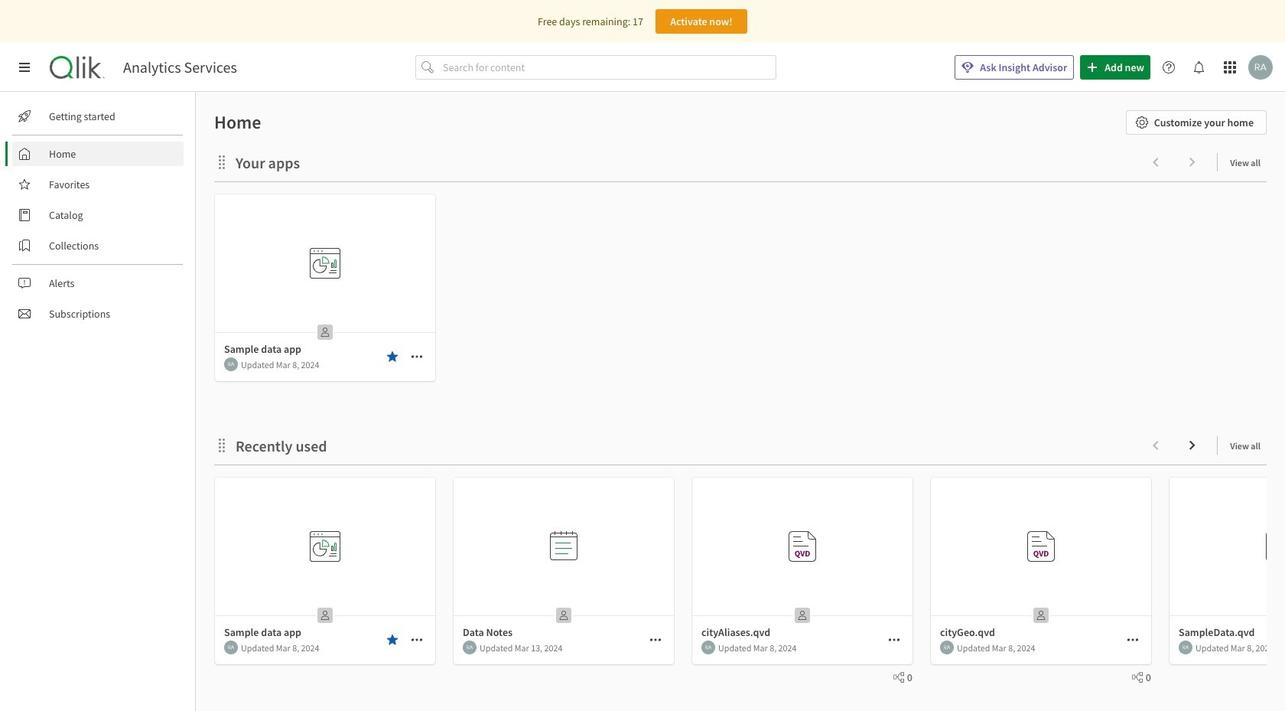 Task type: describe. For each thing, give the bounding box(es) containing it.
analytics services element
[[123, 58, 237, 77]]

remove from favorites image
[[387, 634, 399, 646]]

0 horizontal spatial ruby anderson image
[[702, 641, 716, 654]]

1 horizontal spatial ruby anderson image
[[1179, 641, 1193, 654]]

2 more actions image from the left
[[889, 634, 901, 646]]

close sidebar menu image
[[18, 61, 31, 73]]

1 more actions image from the left
[[411, 634, 423, 646]]

navigation pane element
[[0, 98, 195, 332]]

move collection image
[[214, 154, 230, 170]]



Task type: locate. For each thing, give the bounding box(es) containing it.
more actions image
[[411, 634, 423, 646], [889, 634, 901, 646]]

0 horizontal spatial more actions image
[[411, 351, 423, 363]]

0 horizontal spatial more actions image
[[411, 634, 423, 646]]

1 horizontal spatial more actions image
[[650, 634, 662, 646]]

Search for content text field
[[440, 55, 777, 80]]

ruby anderson image
[[224, 357, 238, 371], [224, 641, 238, 654], [463, 641, 477, 654], [941, 641, 954, 654]]

0 vertical spatial more actions image
[[411, 351, 423, 363]]

1 horizontal spatial more actions image
[[889, 634, 901, 646]]

ruby anderson image
[[1249, 55, 1274, 80], [702, 641, 716, 654], [1179, 641, 1193, 654]]

2 horizontal spatial ruby anderson image
[[1249, 55, 1274, 80]]

move collection image
[[214, 437, 230, 453]]

1 vertical spatial more actions image
[[650, 634, 662, 646]]

ruby anderson element
[[224, 357, 238, 371], [224, 641, 238, 654], [463, 641, 477, 654], [702, 641, 716, 654], [941, 641, 954, 654], [1179, 641, 1193, 654]]

more actions image
[[411, 351, 423, 363], [650, 634, 662, 646]]

remove from favorites image
[[387, 351, 399, 363]]

main content
[[190, 92, 1286, 711]]



Task type: vqa. For each thing, say whether or not it's contained in the screenshot.
app
no



